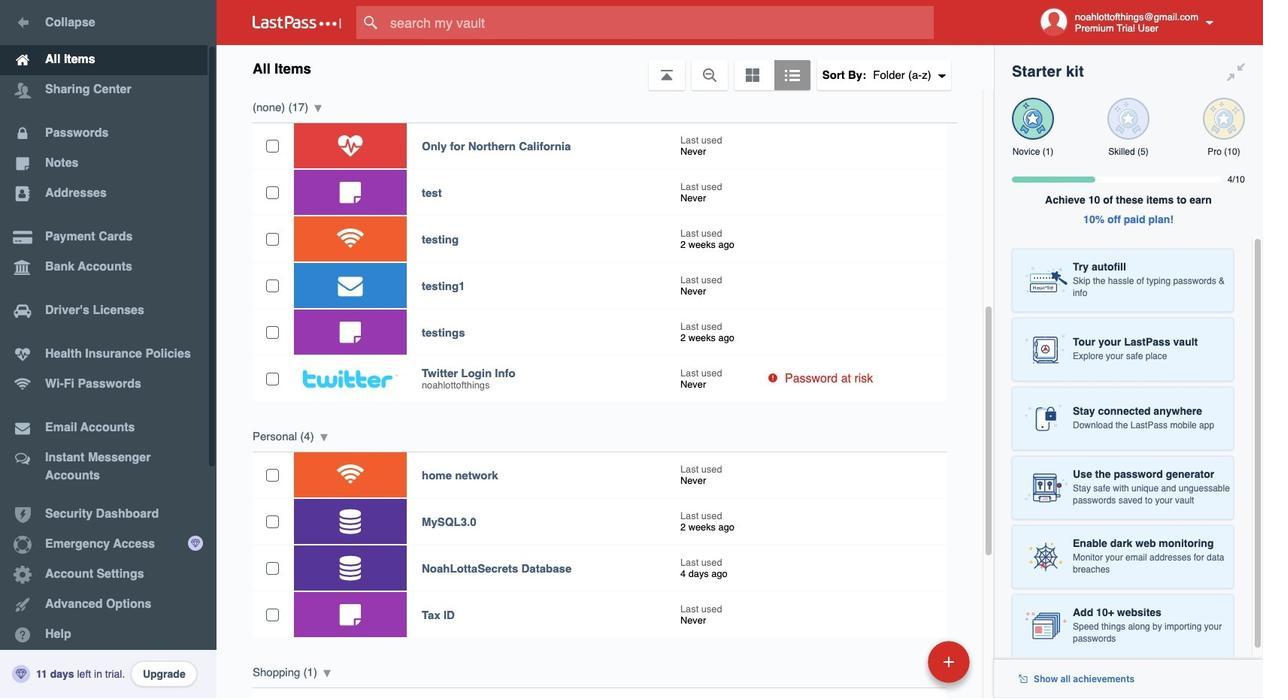 Task type: describe. For each thing, give the bounding box(es) containing it.
search my vault text field
[[356, 6, 957, 39]]

new item element
[[825, 641, 975, 684]]

main navigation navigation
[[0, 0, 217, 699]]

new item navigation
[[825, 637, 979, 699]]



Task type: locate. For each thing, give the bounding box(es) containing it.
vault options navigation
[[217, 45, 994, 90]]

lastpass image
[[253, 16, 341, 29]]

Search search field
[[356, 6, 957, 39]]



Task type: vqa. For each thing, say whether or not it's contained in the screenshot.
Dialog
no



